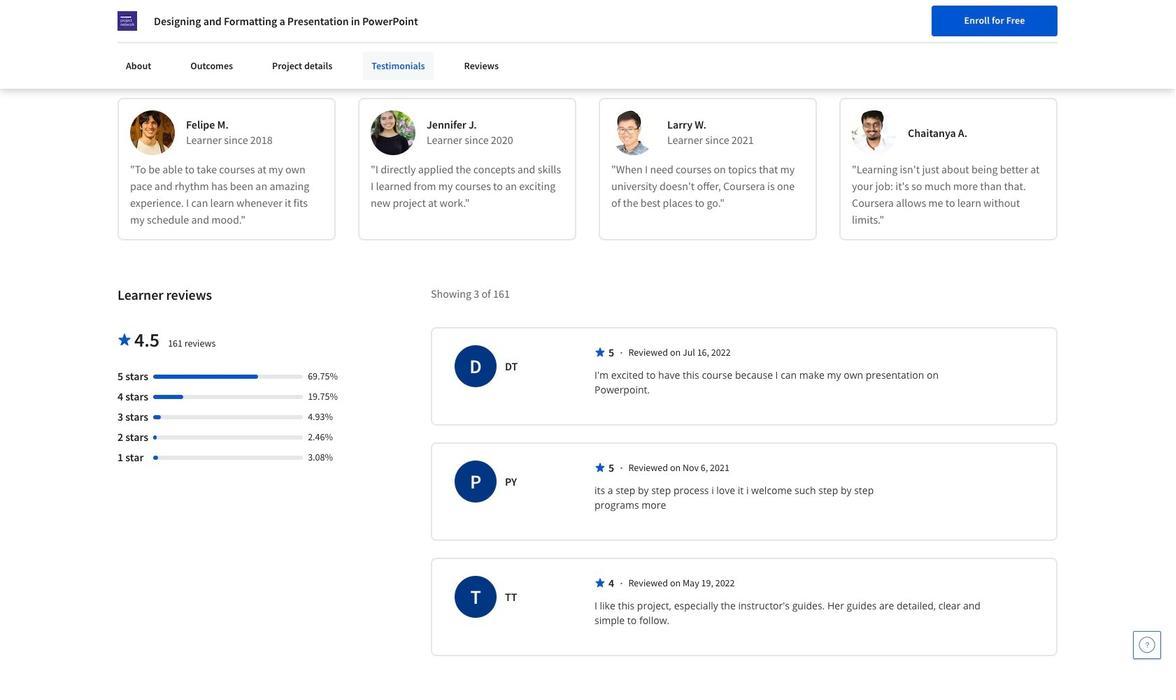 Task type: describe. For each thing, give the bounding box(es) containing it.
help center image
[[1139, 637, 1156, 654]]



Task type: locate. For each thing, give the bounding box(es) containing it.
coursera project network image
[[118, 11, 137, 31]]

None search field
[[200, 9, 535, 37]]



Task type: vqa. For each thing, say whether or not it's contained in the screenshot.
What do you want to learn? text box
no



